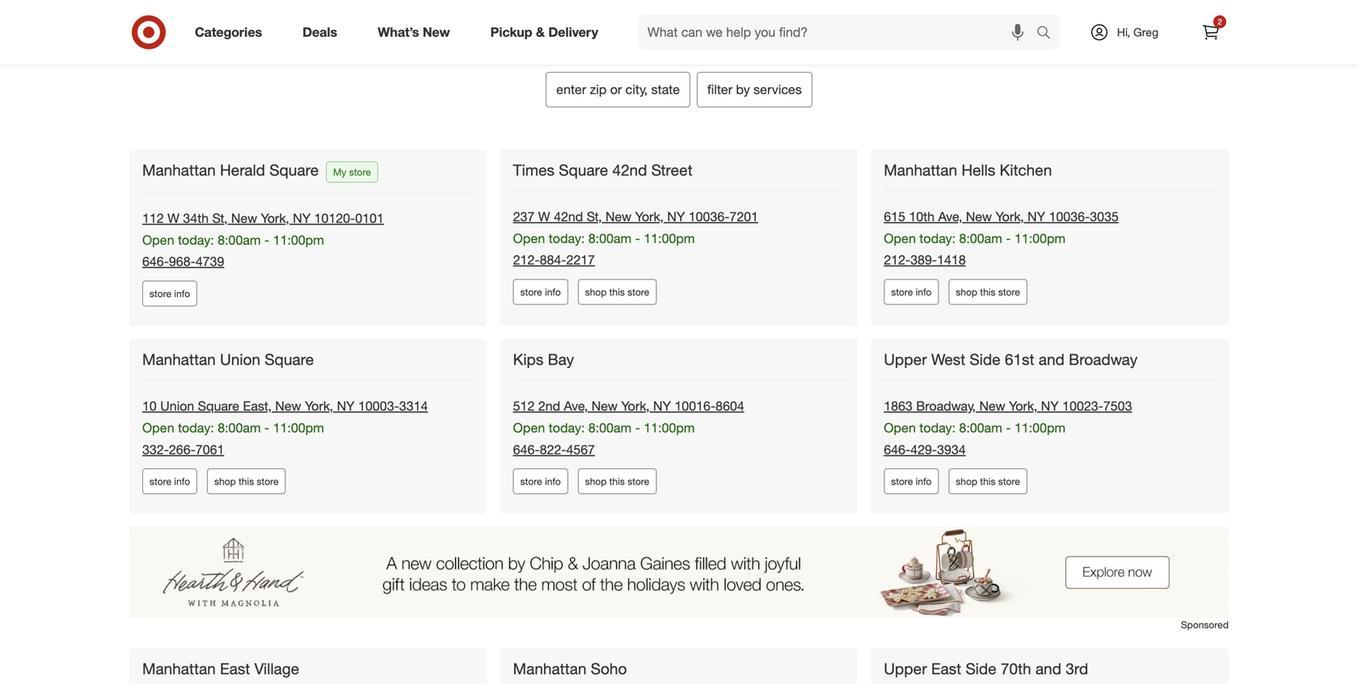 Task type: describe. For each thing, give the bounding box(es) containing it.
manhattan for manhattan east village
[[142, 660, 216, 679]]

615 10th ave, new york, ny 10036-3035 open today: 8:00am - 11:00pm 212-389-1418
[[884, 209, 1119, 268]]

112 w 34th st, new york, ny 10120-0101 link
[[142, 211, 384, 226]]

herald
[[220, 161, 265, 179]]

3035
[[1090, 209, 1119, 225]]

broadway
[[1069, 351, 1138, 369]]

8:00am inside "512 2nd ave, new york, ny 10016-8604 open today: 8:00am - 11:00pm 646-822-4567"
[[589, 421, 632, 436]]

bay
[[548, 351, 574, 369]]

10120-
[[314, 211, 355, 226]]

- inside "512 2nd ave, new york, ny 10016-8604 open today: 8:00am - 11:00pm 646-822-4567"
[[635, 421, 640, 436]]

new inside "512 2nd ave, new york, ny 10016-8604 open today: 8:00am - 11:00pm 646-822-4567"
[[592, 399, 618, 415]]

shop this store button for square
[[578, 279, 657, 305]]

st, for herald
[[212, 211, 228, 226]]

east for side
[[932, 660, 962, 679]]

shop for west
[[956, 476, 978, 488]]

manhattan for manhattan herald square
[[142, 161, 216, 179]]

union for manhattan
[[220, 351, 260, 369]]

42nd for w
[[554, 209, 583, 225]]

soho
[[591, 660, 627, 679]]

- inside 1863 broadway, new york, ny 10023-7503 open today: 8:00am - 11:00pm 646-429-3934
[[1006, 421, 1011, 436]]

this for bay
[[610, 476, 625, 488]]

york, inside 10 union square east, new york, ny 10003-3314 open today: 8:00am - 11:00pm 332-266-7061
[[305, 399, 333, 415]]

times square 42nd street
[[513, 161, 693, 179]]

upper west side 61st and broadway
[[884, 351, 1138, 369]]

info for hells
[[916, 286, 932, 298]]

filter
[[708, 82, 733, 97]]

this for hells
[[980, 286, 996, 298]]

8:00am inside "615 10th ave, new york, ny 10036-3035 open today: 8:00am - 11:00pm 212-389-1418"
[[959, 231, 1003, 247]]

by
[[736, 82, 750, 97]]

hells
[[962, 161, 996, 179]]

view store directory
[[622, 42, 737, 57]]

store down "512 2nd ave, new york, ny 10016-8604 open today: 8:00am - 11:00pm 646-822-4567"
[[628, 476, 650, 488]]

2nd
[[538, 399, 560, 415]]

212- inside 237 w 42nd st, new york, ny 10036-7201 open today: 8:00am - 11:00pm 212-884-2217
[[513, 252, 540, 268]]

10003-
[[358, 399, 399, 415]]

237
[[513, 209, 535, 225]]

512 2nd ave, new york, ny 10016-8604 open today: 8:00am - 11:00pm 646-822-4567
[[513, 399, 745, 458]]

8:00am inside 237 w 42nd st, new york, ny 10036-7201 open today: 8:00am - 11:00pm 212-884-2217
[[589, 231, 632, 247]]

what's
[[378, 24, 419, 40]]

ave, for hells
[[939, 209, 963, 225]]

today: inside 237 w 42nd st, new york, ny 10036-7201 open today: 8:00am - 11:00pm 212-884-2217
[[549, 231, 585, 247]]

hi,
[[1117, 25, 1131, 39]]

manhattan east village
[[142, 660, 299, 679]]

shop for hells
[[956, 286, 978, 298]]

237 w 42nd st, new york, ny 10036-7201 open today: 8:00am - 11:00pm 212-884-2217
[[513, 209, 759, 268]]

shop this store for union
[[214, 476, 279, 488]]

pickup
[[491, 24, 533, 40]]

open inside "512 2nd ave, new york, ny 10016-8604 open today: 8:00am - 11:00pm 646-822-4567"
[[513, 421, 545, 436]]

manhattan hells kitchen
[[884, 161, 1052, 179]]

822-
[[540, 442, 566, 458]]

1863 broadway, new york, ny 10023-7503 open today: 8:00am - 11:00pm 646-429-3934
[[884, 399, 1132, 458]]

manhattan soho link
[[513, 660, 630, 679]]

village
[[254, 660, 299, 679]]

this for west
[[980, 476, 996, 488]]

info for west
[[916, 476, 932, 488]]

store down 822-
[[520, 476, 542, 488]]

sponsored
[[1181, 620, 1229, 632]]

112 w 34th st, new york, ny 10120-0101 open today: 8:00am - 11:00pm 646-968-4739
[[142, 211, 384, 270]]

70th
[[1001, 660, 1032, 679]]

info for bay
[[545, 476, 561, 488]]

times
[[513, 161, 555, 179]]

2217
[[566, 252, 595, 268]]

manhattan east village link
[[142, 660, 303, 679]]

store info for manhattan herald square
[[150, 288, 190, 300]]

upper west side 61st and broadway link
[[884, 351, 1141, 370]]

What can we help you find? suggestions appear below search field
[[638, 15, 1041, 50]]

pickup & delivery link
[[477, 15, 619, 50]]

shop this store for bay
[[585, 476, 650, 488]]

shop this store button for union
[[207, 469, 286, 495]]

pickup & delivery
[[491, 24, 598, 40]]

or
[[610, 82, 622, 97]]

10036- inside "615 10th ave, new york, ny 10036-3035 open today: 8:00am - 11:00pm 212-389-1418"
[[1049, 209, 1090, 225]]

429-
[[911, 442, 937, 458]]

new inside 10 union square east, new york, ny 10003-3314 open today: 8:00am - 11:00pm 332-266-7061
[[275, 399, 301, 415]]

today: inside the 112 w 34th st, new york, ny 10120-0101 open today: 8:00am - 11:00pm 646-968-4739
[[178, 232, 214, 248]]

store down "615 10th ave, new york, ny 10036-3035 open today: 8:00am - 11:00pm 212-389-1418" in the right top of the page
[[999, 286, 1020, 298]]

61st
[[1005, 351, 1035, 369]]

square right times
[[559, 161, 608, 179]]

- inside "615 10th ave, new york, ny 10036-3035 open today: 8:00am - 11:00pm 212-389-1418"
[[1006, 231, 1011, 247]]

times square 42nd street link
[[513, 161, 696, 180]]

street
[[652, 161, 693, 179]]

manhattan union square link
[[142, 351, 317, 370]]

manhattan herald square
[[142, 161, 319, 179]]

7503
[[1104, 399, 1132, 415]]

store down 10 union square east, new york, ny 10003-3314 open today: 8:00am - 11:00pm 332-266-7061
[[257, 476, 279, 488]]

delivery
[[549, 24, 598, 40]]

store info for times square 42nd street
[[520, 286, 561, 298]]

646-822-4567 link
[[513, 442, 595, 458]]

new inside the 112 w 34th st, new york, ny 10120-0101 open today: 8:00am - 11:00pm 646-968-4739
[[231, 211, 257, 226]]

info for square
[[545, 286, 561, 298]]

today: inside 10 union square east, new york, ny 10003-3314 open today: 8:00am - 11:00pm 332-266-7061
[[178, 421, 214, 436]]

ny inside "512 2nd ave, new york, ny 10016-8604 open today: 8:00am - 11:00pm 646-822-4567"
[[653, 399, 671, 415]]

store info for manhattan hells kitchen
[[891, 286, 932, 298]]

646-429-3934 link
[[884, 442, 966, 458]]

categories link
[[181, 15, 282, 50]]

3314
[[399, 399, 428, 415]]

what's new link
[[364, 15, 470, 50]]

2 link
[[1194, 15, 1229, 50]]

side for west
[[970, 351, 1001, 369]]

ny inside 10 union square east, new york, ny 10003-3314 open today: 8:00am - 11:00pm 332-266-7061
[[337, 399, 355, 415]]

near 10001
[[647, 10, 712, 25]]

- inside 10 union square east, new york, ny 10003-3314 open today: 8:00am - 11:00pm 332-266-7061
[[264, 421, 269, 436]]

11:00pm inside the 112 w 34th st, new york, ny 10120-0101 open today: 8:00am - 11:00pm 646-968-4739
[[273, 232, 324, 248]]

2
[[1218, 17, 1222, 27]]

open inside the 112 w 34th st, new york, ny 10120-0101 open today: 8:00am - 11:00pm 646-968-4739
[[142, 232, 174, 248]]

kips bay link
[[513, 351, 577, 370]]

266-
[[169, 442, 196, 458]]

and for broadway
[[1039, 351, 1065, 369]]

store down 389- on the top
[[891, 286, 913, 298]]

w for manhattan
[[167, 211, 179, 226]]

union for 10
[[160, 399, 194, 415]]

store down 237 w 42nd st, new york, ny 10036-7201 open today: 8:00am - 11:00pm 212-884-2217 on the top of the page
[[628, 286, 650, 298]]

broadway,
[[916, 399, 976, 415]]

manhattan soho
[[513, 660, 627, 679]]

kips
[[513, 351, 544, 369]]

1418
[[937, 252, 966, 268]]

10 union square east, new york, ny 10003-3314 link
[[142, 399, 428, 415]]

34th
[[183, 211, 209, 226]]

7201
[[730, 209, 759, 225]]

10023-
[[1063, 399, 1104, 415]]

615 10th ave, new york, ny 10036-3035 link
[[884, 209, 1119, 225]]

open inside "615 10th ave, new york, ny 10036-3035 open today: 8:00am - 11:00pm 212-389-1418"
[[884, 231, 916, 247]]

1863 broadway, new york, ny 10023-7503 link
[[884, 399, 1132, 415]]

info for herald
[[174, 288, 190, 300]]

646- inside the 112 w 34th st, new york, ny 10120-0101 open today: 8:00am - 11:00pm 646-968-4739
[[142, 254, 169, 270]]

11:00pm inside 237 w 42nd st, new york, ny 10036-7201 open today: 8:00am - 11:00pm 212-884-2217
[[644, 231, 695, 247]]

8:00am inside the 112 w 34th st, new york, ny 10120-0101 open today: 8:00am - 11:00pm 646-968-4739
[[218, 232, 261, 248]]

east for village
[[220, 660, 250, 679]]

store right my
[[349, 166, 371, 178]]

manhattan union square
[[142, 351, 314, 369]]

today: inside "615 10th ave, new york, ny 10036-3035 open today: 8:00am - 11:00pm 212-389-1418"
[[920, 231, 956, 247]]

10001
[[676, 10, 712, 25]]

enter zip or city, state
[[556, 82, 680, 97]]

store info link for manhattan herald square
[[142, 281, 197, 307]]

7061
[[196, 442, 224, 458]]

categories
[[195, 24, 262, 40]]

kips bay
[[513, 351, 574, 369]]

ny inside "615 10th ave, new york, ny 10036-3035 open today: 8:00am - 11:00pm 212-389-1418"
[[1028, 209, 1046, 225]]

4567
[[566, 442, 595, 458]]

manhattan hells kitchen link
[[884, 161, 1056, 180]]

services
[[754, 82, 802, 97]]

8:00am inside 10 union square east, new york, ny 10003-3314 open today: 8:00am - 11:00pm 332-266-7061
[[218, 421, 261, 436]]



Task type: locate. For each thing, give the bounding box(es) containing it.
shop this store button down 2217
[[578, 279, 657, 305]]

646- down '512'
[[513, 442, 540, 458]]

square inside 10 union square east, new york, ny 10003-3314 open today: 8:00am - 11:00pm 332-266-7061
[[198, 399, 239, 415]]

st, right 34th
[[212, 211, 228, 226]]

open inside 237 w 42nd st, new york, ny 10036-7201 open today: 8:00am - 11:00pm 212-884-2217
[[513, 231, 545, 247]]

info down 429-
[[916, 476, 932, 488]]

615
[[884, 209, 906, 225]]

0 horizontal spatial 646-
[[142, 254, 169, 270]]

512
[[513, 399, 535, 415]]

ny inside 1863 broadway, new york, ny 10023-7503 open today: 8:00am - 11:00pm 646-429-3934
[[1041, 399, 1059, 415]]

1 vertical spatial side
[[966, 660, 997, 679]]

upper for upper east side 70th and 3rd
[[884, 660, 927, 679]]

1 horizontal spatial union
[[220, 351, 260, 369]]

info for union
[[174, 476, 190, 488]]

1 vertical spatial union
[[160, 399, 194, 415]]

new right broadway,
[[980, 399, 1006, 415]]

0 horizontal spatial st,
[[212, 211, 228, 226]]

st,
[[587, 209, 602, 225], [212, 211, 228, 226]]

new right 'what's'
[[423, 24, 450, 40]]

shop for square
[[585, 286, 607, 298]]

646-
[[142, 254, 169, 270], [513, 442, 540, 458], [884, 442, 911, 458]]

my
[[333, 166, 346, 178]]

york, left 10003-
[[305, 399, 333, 415]]

store down 429-
[[891, 476, 913, 488]]

view
[[622, 42, 649, 57]]

store info down 822-
[[520, 476, 561, 488]]

- down '615 10th ave, new york, ny 10036-3035' link
[[1006, 231, 1011, 247]]

store info down the 266-
[[150, 476, 190, 488]]

0 horizontal spatial 42nd
[[554, 209, 583, 225]]

york, inside "512 2nd ave, new york, ny 10016-8604 open today: 8:00am - 11:00pm 646-822-4567"
[[621, 399, 650, 415]]

112
[[142, 211, 164, 226]]

store info link for manhattan union square
[[142, 469, 197, 495]]

new down times square 42nd street link
[[606, 209, 632, 225]]

ave,
[[939, 209, 963, 225], [564, 399, 588, 415]]

ny left 10003-
[[337, 399, 355, 415]]

st, inside 237 w 42nd st, new york, ny 10036-7201 open today: 8:00am - 11:00pm 212-884-2217
[[587, 209, 602, 225]]

42nd for square
[[613, 161, 647, 179]]

new right 34th
[[231, 211, 257, 226]]

filter by services
[[708, 82, 802, 97]]

search button
[[1029, 15, 1068, 53]]

332-266-7061 link
[[142, 442, 224, 458]]

store info down "884-"
[[520, 286, 561, 298]]

store info down 389- on the top
[[891, 286, 932, 298]]

0 vertical spatial upper
[[884, 351, 927, 369]]

1 vertical spatial upper
[[884, 660, 927, 679]]

union right 10
[[160, 399, 194, 415]]

and left 3rd
[[1036, 660, 1062, 679]]

union
[[220, 351, 260, 369], [160, 399, 194, 415]]

w for times
[[538, 209, 550, 225]]

w
[[538, 209, 550, 225], [167, 211, 179, 226]]

today: up 646-822-4567 link
[[549, 421, 585, 436]]

- down the 112 w 34th st, new york, ny 10120-0101 link
[[264, 232, 269, 248]]

ave, for bay
[[564, 399, 588, 415]]

near
[[647, 10, 672, 25]]

11:00pm down 10016-
[[644, 421, 695, 436]]

york, inside 237 w 42nd st, new york, ny 10036-7201 open today: 8:00am - 11:00pm 212-884-2217
[[635, 209, 664, 225]]

open down 1863
[[884, 421, 916, 436]]

zip
[[590, 82, 607, 97]]

10th
[[909, 209, 935, 225]]

this down 10 union square east, new york, ny 10003-3314 open today: 8:00am - 11:00pm 332-266-7061
[[239, 476, 254, 488]]

shop this store
[[585, 286, 650, 298], [956, 286, 1020, 298], [214, 476, 279, 488], [585, 476, 650, 488], [956, 476, 1020, 488]]

manhattan inside manhattan soho link
[[513, 660, 587, 679]]

today: inside "512 2nd ave, new york, ny 10016-8604 open today: 8:00am - 11:00pm 646-822-4567"
[[549, 421, 585, 436]]

w right 112
[[167, 211, 179, 226]]

today: up "332-266-7061" 'link'
[[178, 421, 214, 436]]

8:00am down '1863 broadway, new york, ny 10023-7503' link on the bottom of page
[[959, 421, 1003, 436]]

11:00pm
[[644, 231, 695, 247], [1015, 231, 1066, 247], [273, 232, 324, 248], [273, 421, 324, 436], [644, 421, 695, 436], [1015, 421, 1066, 436]]

store info link for upper west side 61st and broadway
[[884, 469, 939, 495]]

square up 10 union square east, new york, ny 10003-3314 link
[[265, 351, 314, 369]]

10036- inside 237 w 42nd st, new york, ny 10036-7201 open today: 8:00am - 11:00pm 212-884-2217
[[689, 209, 730, 225]]

info down the 266-
[[174, 476, 190, 488]]

shop down 2217
[[585, 286, 607, 298]]

york, inside 1863 broadway, new york, ny 10023-7503 open today: 8:00am - 11:00pm 646-429-3934
[[1009, 399, 1038, 415]]

st, for square
[[587, 209, 602, 225]]

store info link down "884-"
[[513, 279, 568, 305]]

advertisement region
[[129, 527, 1229, 619]]

0 horizontal spatial east
[[220, 660, 250, 679]]

union up 'east,' on the bottom left of page
[[220, 351, 260, 369]]

new inside "615 10th ave, new york, ny 10036-3035 open today: 8:00am - 11:00pm 212-389-1418"
[[966, 209, 992, 225]]

w right 237
[[538, 209, 550, 225]]

0 vertical spatial 42nd
[[613, 161, 647, 179]]

directory
[[685, 42, 737, 57]]

this down 1863 broadway, new york, ny 10023-7503 open today: 8:00am - 11:00pm 646-429-3934
[[980, 476, 996, 488]]

store inside view store directory link
[[653, 42, 682, 57]]

646- inside 1863 broadway, new york, ny 10023-7503 open today: 8:00am - 11:00pm 646-429-3934
[[884, 442, 911, 458]]

8:00am down the 112 w 34th st, new york, ny 10120-0101 link
[[218, 232, 261, 248]]

10016-
[[675, 399, 716, 415]]

store down 968-
[[150, 288, 172, 300]]

york,
[[635, 209, 664, 225], [996, 209, 1024, 225], [261, 211, 289, 226], [305, 399, 333, 415], [621, 399, 650, 415], [1009, 399, 1038, 415]]

today:
[[549, 231, 585, 247], [920, 231, 956, 247], [178, 232, 214, 248], [178, 421, 214, 436], [549, 421, 585, 436], [920, 421, 956, 436]]

- down 512 2nd ave, new york, ny 10016-8604 "link"
[[635, 421, 640, 436]]

w inside 237 w 42nd st, new york, ny 10036-7201 open today: 8:00am - 11:00pm 212-884-2217
[[538, 209, 550, 225]]

&
[[536, 24, 545, 40]]

1 horizontal spatial 212-
[[884, 252, 911, 268]]

upper for upper west side 61st and broadway
[[884, 351, 927, 369]]

0 vertical spatial and
[[1039, 351, 1065, 369]]

11:00pm inside 10 union square east, new york, ny 10003-3314 open today: 8:00am - 11:00pm 332-266-7061
[[273, 421, 324, 436]]

filter by services button
[[697, 72, 813, 107]]

- down '1863 broadway, new york, ny 10023-7503' link on the bottom of page
[[1006, 421, 1011, 436]]

today: inside 1863 broadway, new york, ny 10023-7503 open today: 8:00am - 11:00pm 646-429-3934
[[920, 421, 956, 436]]

512 2nd ave, new york, ny 10016-8604 link
[[513, 399, 745, 415]]

shop
[[585, 286, 607, 298], [956, 286, 978, 298], [214, 476, 236, 488], [585, 476, 607, 488], [956, 476, 978, 488]]

shop this store button for hells
[[949, 279, 1028, 305]]

11:00pm inside 1863 broadway, new york, ny 10023-7503 open today: 8:00am - 11:00pm 646-429-3934
[[1015, 421, 1066, 436]]

42nd inside 237 w 42nd st, new york, ny 10036-7201 open today: 8:00am - 11:00pm 212-884-2217
[[554, 209, 583, 225]]

1 horizontal spatial w
[[538, 209, 550, 225]]

646- inside "512 2nd ave, new york, ny 10016-8604 open today: 8:00am - 11:00pm 646-822-4567"
[[513, 442, 540, 458]]

view store directory link
[[113, 40, 1245, 59]]

shop this store button for west
[[949, 469, 1028, 495]]

east left village
[[220, 660, 250, 679]]

3rd
[[1066, 660, 1089, 679]]

8:00am inside 1863 broadway, new york, ny 10023-7503 open today: 8:00am - 11:00pm 646-429-3934
[[959, 421, 1003, 436]]

0 vertical spatial side
[[970, 351, 1001, 369]]

east
[[220, 660, 250, 679], [932, 660, 962, 679]]

shop down 3934
[[956, 476, 978, 488]]

york, down street
[[635, 209, 664, 225]]

today: up 212-389-1418 link
[[920, 231, 956, 247]]

store info down 429-
[[891, 476, 932, 488]]

ny down kitchen
[[1028, 209, 1046, 225]]

what's new
[[378, 24, 450, 40]]

0 horizontal spatial ave,
[[564, 399, 588, 415]]

this down "512 2nd ave, new york, ny 10016-8604 open today: 8:00am - 11:00pm 646-822-4567"
[[610, 476, 625, 488]]

info
[[545, 286, 561, 298], [916, 286, 932, 298], [174, 288, 190, 300], [174, 476, 190, 488], [545, 476, 561, 488], [916, 476, 932, 488]]

w inside the 112 w 34th st, new york, ny 10120-0101 open today: 8:00am - 11:00pm 646-968-4739
[[167, 211, 179, 226]]

1 vertical spatial and
[[1036, 660, 1062, 679]]

1 vertical spatial ave,
[[564, 399, 588, 415]]

enter
[[556, 82, 586, 97]]

manhattan for manhattan soho
[[513, 660, 587, 679]]

open down 112
[[142, 232, 174, 248]]

york, down herald at the top left of page
[[261, 211, 289, 226]]

42nd right 237
[[554, 209, 583, 225]]

11:00pm inside "512 2nd ave, new york, ny 10016-8604 open today: 8:00am - 11:00pm 646-822-4567"
[[644, 421, 695, 436]]

shop for union
[[214, 476, 236, 488]]

store info
[[520, 286, 561, 298], [891, 286, 932, 298], [150, 288, 190, 300], [150, 476, 190, 488], [520, 476, 561, 488], [891, 476, 932, 488]]

0101
[[355, 211, 384, 226]]

- down '237 w 42nd st, new york, ny 10036-7201' link
[[635, 231, 640, 247]]

0 vertical spatial ave,
[[939, 209, 963, 225]]

square for manhattan union square
[[265, 351, 314, 369]]

store info for kips bay
[[520, 476, 561, 488]]

side
[[970, 351, 1001, 369], [966, 660, 997, 679]]

square for 10 union square east, new york, ny 10003-3314 open today: 8:00am - 11:00pm 332-266-7061
[[198, 399, 239, 415]]

ny left 10023-
[[1041, 399, 1059, 415]]

10 union square east, new york, ny 10003-3314 open today: 8:00am - 11:00pm 332-266-7061
[[142, 399, 428, 458]]

42nd inside times square 42nd street link
[[613, 161, 647, 179]]

this for square
[[610, 286, 625, 298]]

ny down street
[[667, 209, 685, 225]]

and for 3rd
[[1036, 660, 1062, 679]]

shop down 4567 at the bottom left
[[585, 476, 607, 488]]

upper east side 70th and 3rd link
[[884, 660, 1092, 679]]

open inside 1863 broadway, new york, ny 10023-7503 open today: 8:00am - 11:00pm 646-429-3934
[[884, 421, 916, 436]]

city,
[[626, 82, 648, 97]]

open up the 332-
[[142, 421, 174, 436]]

ave, inside "512 2nd ave, new york, ny 10016-8604 open today: 8:00am - 11:00pm 646-822-4567"
[[564, 399, 588, 415]]

upper
[[884, 351, 927, 369], [884, 660, 927, 679]]

ny left 10016-
[[653, 399, 671, 415]]

2 horizontal spatial 646-
[[884, 442, 911, 458]]

0 horizontal spatial 10036-
[[689, 209, 730, 225]]

11:00pm down '615 10th ave, new york, ny 10036-3035' link
[[1015, 231, 1066, 247]]

1 212- from the left
[[513, 252, 540, 268]]

today: down broadway,
[[920, 421, 956, 436]]

11:00pm inside "615 10th ave, new york, ny 10036-3035 open today: 8:00am - 11:00pm 212-389-1418"
[[1015, 231, 1066, 247]]

-
[[635, 231, 640, 247], [1006, 231, 1011, 247], [264, 232, 269, 248], [264, 421, 269, 436], [635, 421, 640, 436], [1006, 421, 1011, 436]]

1 horizontal spatial 10036-
[[1049, 209, 1090, 225]]

store info link for manhattan hells kitchen
[[884, 279, 939, 305]]

st, up 2217
[[587, 209, 602, 225]]

york, down kitchen
[[996, 209, 1024, 225]]

11:00pm down '237 w 42nd st, new york, ny 10036-7201' link
[[644, 231, 695, 247]]

212- down 615
[[884, 252, 911, 268]]

ny inside the 112 w 34th st, new york, ny 10120-0101 open today: 8:00am - 11:00pm 646-968-4739
[[293, 211, 311, 226]]

store down "884-"
[[520, 286, 542, 298]]

store info link for kips bay
[[513, 469, 568, 495]]

shop this store down 1418
[[956, 286, 1020, 298]]

manhattan inside manhattan hells kitchen link
[[884, 161, 958, 179]]

store down 1863 broadway, new york, ny 10023-7503 open today: 8:00am - 11:00pm 646-429-3934
[[999, 476, 1020, 488]]

new inside 1863 broadway, new york, ny 10023-7503 open today: 8:00am - 11:00pm 646-429-3934
[[980, 399, 1006, 415]]

store down the 332-
[[150, 476, 172, 488]]

3934
[[937, 442, 966, 458]]

shop this store button down 1418
[[949, 279, 1028, 305]]

store info link
[[513, 279, 568, 305], [884, 279, 939, 305], [142, 281, 197, 307], [142, 469, 197, 495], [513, 469, 568, 495], [884, 469, 939, 495]]

shop this store button
[[578, 279, 657, 305], [949, 279, 1028, 305], [207, 469, 286, 495], [578, 469, 657, 495], [949, 469, 1028, 495]]

2 upper from the top
[[884, 660, 927, 679]]

east left 70th
[[932, 660, 962, 679]]

0 horizontal spatial w
[[167, 211, 179, 226]]

shop for bay
[[585, 476, 607, 488]]

2 212- from the left
[[884, 252, 911, 268]]

1 horizontal spatial 646-
[[513, 442, 540, 458]]

884-
[[540, 252, 566, 268]]

shop down 1418
[[956, 286, 978, 298]]

state
[[651, 82, 680, 97]]

1 vertical spatial 42nd
[[554, 209, 583, 225]]

shop this store for hells
[[956, 286, 1020, 298]]

8:00am down '237 w 42nd st, new york, ny 10036-7201' link
[[589, 231, 632, 247]]

manhattan for manhattan hells kitchen
[[884, 161, 958, 179]]

- inside 237 w 42nd st, new york, ny 10036-7201 open today: 8:00am - 11:00pm 212-884-2217
[[635, 231, 640, 247]]

8:00am down 'east,' on the bottom left of page
[[218, 421, 261, 436]]

8604
[[716, 399, 745, 415]]

greg
[[1134, 25, 1159, 39]]

1 horizontal spatial 42nd
[[613, 161, 647, 179]]

ave, right 10th
[[939, 209, 963, 225]]

this down 237 w 42nd st, new york, ny 10036-7201 open today: 8:00am - 11:00pm 212-884-2217 on the top of the page
[[610, 286, 625, 298]]

1 horizontal spatial ave,
[[939, 209, 963, 225]]

shop this store down 7061
[[214, 476, 279, 488]]

shop this store button down 3934
[[949, 469, 1028, 495]]

212- inside "615 10th ave, new york, ny 10036-3035 open today: 8:00am - 11:00pm 212-389-1418"
[[884, 252, 911, 268]]

shop this store for west
[[956, 476, 1020, 488]]

new inside "link"
[[423, 24, 450, 40]]

8:00am
[[589, 231, 632, 247], [959, 231, 1003, 247], [218, 232, 261, 248], [218, 421, 261, 436], [589, 421, 632, 436], [959, 421, 1003, 436]]

info down 389- on the top
[[916, 286, 932, 298]]

square left my
[[270, 161, 319, 179]]

11:00pm down '1863 broadway, new york, ny 10023-7503' link on the bottom of page
[[1015, 421, 1066, 436]]

new inside 237 w 42nd st, new york, ny 10036-7201 open today: 8:00am - 11:00pm 212-884-2217
[[606, 209, 632, 225]]

square for manhattan herald square
[[270, 161, 319, 179]]

open down 237
[[513, 231, 545, 247]]

enter zip or city, state button
[[546, 72, 691, 107]]

0 horizontal spatial 212-
[[513, 252, 540, 268]]

968-
[[169, 254, 196, 270]]

side for east
[[966, 660, 997, 679]]

10
[[142, 399, 157, 415]]

store info link down 822-
[[513, 469, 568, 495]]

1 upper from the top
[[884, 351, 927, 369]]

store info for upper west side 61st and broadway
[[891, 476, 932, 488]]

store info down 968-
[[150, 288, 190, 300]]

new down hells on the right top of the page
[[966, 209, 992, 225]]

manhattan for manhattan union square
[[142, 351, 216, 369]]

8:00am down '615 10th ave, new york, ny 10036-3035' link
[[959, 231, 1003, 247]]

union inside 10 union square east, new york, ny 10003-3314 open today: 8:00am - 11:00pm 332-266-7061
[[160, 399, 194, 415]]

1 east from the left
[[220, 660, 250, 679]]

st, inside the 112 w 34th st, new york, ny 10120-0101 open today: 8:00am - 11:00pm 646-968-4739
[[212, 211, 228, 226]]

1 horizontal spatial st,
[[587, 209, 602, 225]]

store info link down 429-
[[884, 469, 939, 495]]

york, inside the 112 w 34th st, new york, ny 10120-0101 open today: 8:00am - 11:00pm 646-968-4739
[[261, 211, 289, 226]]

manhattan inside manhattan union square link
[[142, 351, 216, 369]]

1 10036- from the left
[[689, 209, 730, 225]]

646- down 112
[[142, 254, 169, 270]]

0 horizontal spatial union
[[160, 399, 194, 415]]

212-884-2217 link
[[513, 252, 595, 268]]

store info link down 968-
[[142, 281, 197, 307]]

2 east from the left
[[932, 660, 962, 679]]

0 vertical spatial union
[[220, 351, 260, 369]]

info down "884-"
[[545, 286, 561, 298]]

10036-
[[689, 209, 730, 225], [1049, 209, 1090, 225]]

new up 4567 at the bottom left
[[592, 399, 618, 415]]

store info link down 389- on the top
[[884, 279, 939, 305]]

open inside 10 union square east, new york, ny 10003-3314 open today: 8:00am - 11:00pm 332-266-7061
[[142, 421, 174, 436]]

info down 968-
[[174, 288, 190, 300]]

store info link for times square 42nd street
[[513, 279, 568, 305]]

ny inside 237 w 42nd st, new york, ny 10036-7201 open today: 8:00am - 11:00pm 212-884-2217
[[667, 209, 685, 225]]

square
[[270, 161, 319, 179], [559, 161, 608, 179], [265, 351, 314, 369], [198, 399, 239, 415]]

1 horizontal spatial east
[[932, 660, 962, 679]]

- down 'east,' on the bottom left of page
[[264, 421, 269, 436]]

my store
[[333, 166, 371, 178]]

- inside the 112 w 34th st, new york, ny 10120-0101 open today: 8:00am - 11:00pm 646-968-4739
[[264, 232, 269, 248]]

ave, inside "615 10th ave, new york, ny 10036-3035 open today: 8:00am - 11:00pm 212-389-1418"
[[939, 209, 963, 225]]

2 10036- from the left
[[1049, 209, 1090, 225]]

11:00pm down the 112 w 34th st, new york, ny 10120-0101 link
[[273, 232, 324, 248]]

and right 61st
[[1039, 351, 1065, 369]]

389-
[[911, 252, 937, 268]]

shop this store down 3934
[[956, 476, 1020, 488]]

york, down 61st
[[1009, 399, 1038, 415]]

store info for manhattan union square
[[150, 476, 190, 488]]

ave, right 2nd
[[564, 399, 588, 415]]

new
[[423, 24, 450, 40], [606, 209, 632, 225], [966, 209, 992, 225], [231, 211, 257, 226], [275, 399, 301, 415], [592, 399, 618, 415], [980, 399, 1006, 415]]

kitchen
[[1000, 161, 1052, 179]]

manhattan
[[142, 161, 216, 179], [884, 161, 958, 179], [142, 351, 216, 369], [142, 660, 216, 679], [513, 660, 587, 679]]

this for union
[[239, 476, 254, 488]]

deals link
[[289, 15, 358, 50]]

york, inside "615 10th ave, new york, ny 10036-3035 open today: 8:00am - 11:00pm 212-389-1418"
[[996, 209, 1024, 225]]

shop this store for square
[[585, 286, 650, 298]]

shop this store button for bay
[[578, 469, 657, 495]]

manhattan inside manhattan east village link
[[142, 660, 216, 679]]

info down 822-
[[545, 476, 561, 488]]



Task type: vqa. For each thing, say whether or not it's contained in the screenshot.
the
no



